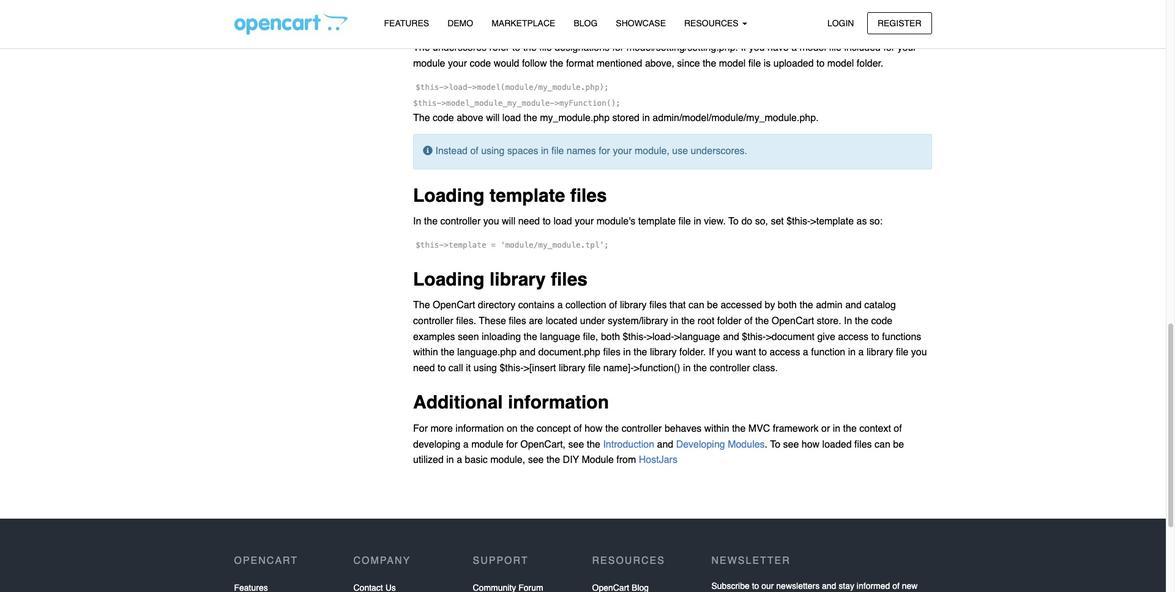 Task type: describe. For each thing, give the bounding box(es) containing it.
be inside 'the opencart directory contains a collection of library files that can be accessed by both the admin and catalog controller files. these files are located under system/library in the root folder of the opencart store. in the code examples seen inloading the language file, both $this->load->language and $this->document give access to functions within the language.php and document.php files in the library folder. if you want to access a function in a library file you need to call it using $this->[insert library file name]->function() in the controller class.'
[[707, 300, 718, 311]]

by
[[765, 300, 775, 311]]

introduction link
[[603, 439, 654, 450]]

file down functions
[[896, 347, 909, 358]]

in left view.
[[694, 216, 702, 227]]

library up >function()
[[650, 347, 677, 358]]

are
[[529, 316, 543, 327]]

>editsetting('my_module',
[[553, 28, 670, 37]]

files up the name]-
[[603, 347, 621, 358]]

marketplace link
[[483, 13, 565, 34]]

do
[[742, 216, 753, 227]]

file up follow
[[540, 42, 552, 53]]

code inside $this->model_setting_setting->editsetting('my_module', $this->request->post); the underscores refer to the file designations for model/setting/setting.php. if you have a model file included for your module your code would follow the format mentioned above, since the model file is uploaded to model folder.
[[470, 58, 491, 69]]

1 horizontal spatial access
[[838, 332, 869, 343]]

is
[[764, 58, 771, 69]]

folder. inside 'the opencart directory contains a collection of library files that can be accessed by both the admin and catalog controller files. these files are located under system/library in the root folder of the opencart store. in the code examples seen inloading the language file, both $this->load->language and $this->document give access to functions within the language.php and document.php files in the library folder. if you want to access a function in a library file you need to call it using $this->[insert library file name]->function() in the controller class.'
[[680, 347, 706, 358]]

showcase
[[616, 18, 666, 28]]

to left call
[[438, 363, 446, 374]]

for up "mentioned" on the right top of the page
[[613, 42, 624, 53]]

0 vertical spatial template
[[490, 185, 565, 206]]

demo link
[[438, 13, 483, 34]]

. to see how loaded files can be utilized in a basic module, see the diy module from
[[413, 439, 904, 466]]

files left that
[[650, 300, 667, 311]]

0 vertical spatial both
[[778, 300, 797, 311]]

1 horizontal spatial template
[[638, 216, 676, 227]]

set
[[771, 216, 784, 227]]

0 vertical spatial opencart
[[433, 300, 475, 311]]

if inside 'the opencart directory contains a collection of library files that can be accessed by both the admin and catalog controller files. these files are located under system/library in the root folder of the opencart store. in the code examples seen inloading the language file, both $this->load->language and $this->document give access to functions within the language.php and document.php files in the library folder. if you want to access a function in a library file you need to call it using $this->[insert library file name]->function() in the controller class.'
[[709, 347, 714, 358]]

0 horizontal spatial in
[[413, 216, 421, 227]]

resources link
[[675, 13, 756, 34]]

you down functions
[[911, 347, 927, 358]]

modules
[[728, 439, 765, 450]]

admin/model/module/my_module.php.
[[653, 113, 819, 124]]

within inside for more information on the concept of how the controller behaves within the mvc framework or in the context of developing a module for opencart, see the
[[705, 424, 730, 435]]

and up the >[insert
[[519, 347, 536, 358]]

on
[[507, 424, 518, 435]]

2 horizontal spatial see
[[783, 439, 799, 450]]

2 horizontal spatial model
[[828, 58, 854, 69]]

>model_setting_setting-
[[444, 28, 553, 37]]

contains
[[518, 300, 555, 311]]

in up the name]-
[[623, 347, 631, 358]]

so,
[[755, 216, 768, 227]]

basic
[[465, 455, 488, 466]]

directory
[[478, 300, 516, 311]]

seen
[[458, 332, 479, 343]]

1 horizontal spatial model
[[800, 42, 827, 53]]

info circle image
[[423, 146, 433, 156]]

to inside 'subscribe to our newsletters and stay informed of new'
[[752, 582, 759, 592]]

a right function
[[859, 347, 864, 358]]

loaded
[[823, 439, 852, 450]]

in right >function()
[[683, 363, 691, 374]]

class.
[[753, 363, 778, 374]]

give
[[818, 332, 836, 343]]

additional
[[413, 392, 503, 414]]

call
[[449, 363, 463, 374]]

in right function
[[848, 347, 856, 358]]

your left module's
[[575, 216, 594, 227]]

subscribe
[[712, 582, 750, 592]]

of right concept
[[574, 424, 582, 435]]

loading for loading library files
[[413, 269, 485, 290]]

you left want
[[717, 347, 733, 358]]

framework
[[773, 424, 819, 435]]

of down accessed
[[745, 316, 753, 327]]

above
[[457, 113, 483, 124]]

loading library files
[[413, 269, 588, 290]]

$this->load->model(module/my_module.php);
[[416, 83, 609, 92]]

newsletters
[[776, 582, 820, 592]]

module, inside instead of using spaces in file names for your module, use underscores. alert
[[635, 146, 670, 157]]

1 horizontal spatial resources
[[684, 18, 741, 28]]

0 vertical spatial load
[[503, 113, 521, 124]]

your inside alert
[[613, 146, 632, 157]]

files up collection at the bottom
[[551, 269, 588, 290]]

uploaded
[[774, 58, 814, 69]]

file left is
[[749, 58, 761, 69]]

for
[[413, 424, 428, 435]]

0 horizontal spatial model
[[719, 58, 746, 69]]

files up module's
[[570, 185, 607, 206]]

and down folder
[[723, 332, 739, 343]]

support
[[473, 556, 529, 567]]

to up 'module/my_module.tpl';
[[543, 216, 551, 227]]

showcase link
[[607, 13, 675, 34]]

library up contains
[[490, 269, 546, 290]]

files.
[[456, 316, 476, 327]]

1 horizontal spatial load
[[554, 216, 572, 227]]

of right collection at the bottom
[[609, 300, 617, 311]]

library up system/library
[[620, 300, 647, 311]]

$this->model_module_my_module->myfunction();
[[413, 98, 621, 107]]

newsletter
[[712, 556, 791, 567]]

context
[[860, 424, 891, 435]]

your down the underscores
[[448, 58, 467, 69]]

using inside 'the opencart directory contains a collection of library files that can be accessed by both the admin and catalog controller files. these files are located under system/library in the root folder of the opencart store. in the code examples seen inloading the language file, both $this->load->language and $this->document give access to functions within the language.php and document.php files in the library folder. if you want to access a function in a library file you need to call it using $this->[insert library file name]->function() in the controller class.'
[[474, 363, 497, 374]]

names
[[567, 146, 596, 157]]

0 vertical spatial >load-
[[444, 83, 472, 92]]

introduction and developing modules
[[603, 439, 765, 450]]

underscores
[[433, 42, 487, 53]]

developing
[[413, 439, 461, 450]]

developing modules link
[[676, 439, 765, 450]]

underscores.
[[691, 146, 748, 157]]

language.php
[[457, 347, 517, 358]]

the for the opencart directory contains a collection of library files that can be accessed by both the admin and catalog controller files. these files are located under system/library in the root folder of the opencart store. in the code examples seen inloading the language file, both $this->load->language and $this->document give access to functions within the language.php and document.php files in the library folder. if you want to access a function in a library file you need to call it using $this->[insert library file name]->function() in the controller class.
[[413, 300, 430, 311]]

blog
[[574, 18, 598, 28]]

use
[[672, 146, 688, 157]]

in inside . to see how loaded files can be utilized in a basic module, see the diy module from
[[446, 455, 454, 466]]

in the controller you will need to load your module's template file in view. to do so, set $this->template as so:
[[413, 216, 883, 227]]

located
[[546, 316, 577, 327]]

within inside 'the opencart directory contains a collection of library files that can be accessed by both the admin and catalog controller files. these files are located under system/library in the root folder of the opencart store. in the code examples seen inloading the language file, both $this->load->language and $this->document give access to functions within the language.php and document.php files in the library folder. if you want to access a function in a library file you need to call it using $this->[insert library file name]->function() in the controller class.'
[[413, 347, 438, 358]]

system/library
[[608, 316, 668, 327]]

the inside . to see how loaded files can be utilized in a basic module, see the diy module from
[[547, 455, 560, 466]]

format
[[566, 58, 594, 69]]

diy
[[563, 455, 579, 466]]

if inside $this->model_setting_setting->editsetting('my_module', $this->request->post); the underscores refer to the file designations for model/setting/setting.php. if you have a model file included for your module your code would follow the format mentioned above, since the model file is uploaded to model folder.
[[741, 42, 746, 53]]

stay
[[839, 582, 855, 592]]

in down that
[[671, 316, 679, 327]]

of right context
[[894, 424, 902, 435]]

demo
[[448, 18, 473, 28]]

register link
[[867, 12, 932, 34]]

0 horizontal spatial opencart
[[234, 556, 298, 567]]

more
[[431, 424, 453, 435]]

designations
[[555, 42, 610, 53]]

from
[[617, 455, 636, 466]]

and up the hostjars
[[657, 439, 674, 450]]

of inside 'subscribe to our newsletters and stay informed of new'
[[893, 582, 900, 592]]

to inside . to see how loaded files can be utilized in a basic module, see the diy module from
[[770, 439, 781, 450]]

how inside . to see how loaded files can be utilized in a basic module, see the diy module from
[[802, 439, 820, 450]]

'module/my_module.tpl';
[[501, 241, 609, 250]]

the for the code above will load the my_module.php stored in admin/model/module/my_module.php.
[[413, 113, 430, 124]]

you up = on the top left of page
[[483, 216, 499, 227]]

file down 'login' link
[[829, 42, 842, 53]]

that
[[670, 300, 686, 311]]

file inside instead of using spaces in file names for your module, use underscores. alert
[[552, 146, 564, 157]]

for right included at the right top of the page
[[884, 42, 895, 53]]

2 horizontal spatial opencart
[[772, 316, 814, 327]]

you inside $this->model_setting_setting->editsetting('my_module', $this->request->post); the underscores refer to the file designations for model/setting/setting.php. if you have a model file included for your module your code would follow the format mentioned above, since the model file is uploaded to model folder.
[[749, 42, 765, 53]]

see inside for more information on the concept of how the controller behaves within the mvc framework or in the context of developing a module for opencart, see the
[[568, 439, 584, 450]]

as
[[857, 216, 867, 227]]

refer
[[489, 42, 510, 53]]

in right the stored at top
[[642, 113, 650, 124]]

a down >document
[[803, 347, 809, 358]]

1 vertical spatial resources
[[592, 556, 665, 567]]

$this->template = 'module/my_module.tpl';
[[416, 241, 609, 250]]

hostjars
[[639, 455, 678, 466]]

controller down loading template files
[[440, 216, 481, 227]]

.
[[765, 439, 768, 450]]

admin
[[816, 300, 843, 311]]

behaves
[[665, 424, 702, 435]]



Task type: vqa. For each thing, say whether or not it's contained in the screenshot.
'2.0' related to (Free)
no



Task type: locate. For each thing, give the bounding box(es) containing it.
1 vertical spatial code
[[433, 113, 454, 124]]

template down spaces
[[490, 185, 565, 206]]

need inside 'the opencart directory contains a collection of library files that can be accessed by both the admin and catalog controller files. these files are located under system/library in the root folder of the opencart store. in the code examples seen inloading the language file, both $this->load->language and $this->document give access to functions within the language.php and document.php files in the library folder. if you want to access a function in a library file you need to call it using $this->[insert library file name]->function() in the controller class.'
[[413, 363, 435, 374]]

0 vertical spatial will
[[486, 113, 500, 124]]

loading
[[413, 185, 485, 206], [413, 269, 485, 290]]

your down register link
[[898, 42, 917, 53]]

it
[[466, 363, 471, 374]]

1 vertical spatial will
[[502, 216, 516, 227]]

language
[[540, 332, 580, 343]]

$this-
[[416, 28, 444, 37], [675, 28, 703, 37], [416, 83, 444, 92], [413, 98, 442, 107], [787, 216, 811, 227], [416, 241, 444, 250], [623, 332, 647, 343], [742, 332, 766, 343], [500, 363, 524, 374]]

0 horizontal spatial can
[[689, 300, 705, 311]]

can inside . to see how loaded files can be utilized in a basic module, see the diy module from
[[875, 439, 891, 450]]

0 vertical spatial to
[[729, 216, 739, 227]]

code left above at the left top
[[433, 113, 454, 124]]

1 vertical spatial in
[[844, 316, 852, 327]]

0 vertical spatial code
[[470, 58, 491, 69]]

code down refer
[[470, 58, 491, 69]]

need up $this->template = 'module/my_module.tpl';
[[518, 216, 540, 227]]

module inside $this->model_setting_setting->editsetting('my_module', $this->request->post); the underscores refer to the file designations for model/setting/setting.php. if you have a model file included for your module your code would follow the format mentioned above, since the model file is uploaded to model folder.
[[413, 58, 445, 69]]

in inside for more information on the concept of how the controller behaves within the mvc framework or in the context of developing a module for opencart, see the
[[833, 424, 841, 435]]

1 horizontal spatial can
[[875, 439, 891, 450]]

file left the name]-
[[588, 363, 601, 374]]

1 horizontal spatial need
[[518, 216, 540, 227]]

within
[[413, 347, 438, 358], [705, 424, 730, 435]]

folder
[[717, 316, 742, 327]]

mvc
[[749, 424, 770, 435]]

1 vertical spatial >load-
[[647, 332, 674, 343]]

1 vertical spatial both
[[601, 332, 620, 343]]

to left functions
[[871, 332, 880, 343]]

1 vertical spatial folder.
[[680, 347, 706, 358]]

the up examples
[[413, 300, 430, 311]]

module inside for more information on the concept of how the controller behaves within the mvc framework or in the context of developing a module for opencart, see the
[[472, 439, 504, 450]]

1 vertical spatial opencart
[[772, 316, 814, 327]]

to right uploaded
[[817, 58, 825, 69]]

>function()
[[634, 363, 681, 374]]

0 horizontal spatial >load-
[[444, 83, 472, 92]]

stored
[[613, 113, 640, 124]]

>load- inside 'the opencart directory contains a collection of library files that can be accessed by both the admin and catalog controller files. these files are located under system/library in the root folder of the opencart store. in the code examples seen inloading the language file, both $this->load->language and $this->document give access to functions within the language.php and document.php files in the library folder. if you want to access a function in a library file you need to call it using $this->[insert library file name]->function() in the controller class.'
[[647, 332, 674, 343]]

library down 'document.php'
[[559, 363, 586, 374]]

>myfunction();
[[555, 98, 621, 107]]

a
[[792, 42, 797, 53], [558, 300, 563, 311], [803, 347, 809, 358], [859, 347, 864, 358], [463, 439, 469, 450], [457, 455, 462, 466]]

0 horizontal spatial module
[[413, 58, 445, 69]]

loading for loading template files
[[413, 185, 485, 206]]

template
[[490, 185, 565, 206], [638, 216, 676, 227]]

access right give
[[838, 332, 869, 343]]

and inside 'subscribe to our newsletters and stay informed of new'
[[822, 582, 837, 592]]

>template left = on the top left of page
[[444, 241, 486, 250]]

for inside instead of using spaces in file names for your module, use underscores. alert
[[599, 146, 610, 157]]

model down the >request-
[[719, 58, 746, 69]]

1 vertical spatial access
[[770, 347, 800, 358]]

in inside alert
[[541, 146, 549, 157]]

see down framework
[[783, 439, 799, 450]]

model
[[800, 42, 827, 53], [719, 58, 746, 69], [828, 58, 854, 69]]

0 vertical spatial loading
[[413, 185, 485, 206]]

loading down instead
[[413, 185, 485, 206]]

>document
[[766, 332, 815, 343]]

module down the underscores
[[413, 58, 445, 69]]

how down framework
[[802, 439, 820, 450]]

inloading
[[482, 332, 521, 343]]

to right refer
[[512, 42, 521, 53]]

controller up examples
[[413, 316, 454, 327]]

folder. down included at the right top of the page
[[857, 58, 884, 69]]

0 horizontal spatial module,
[[491, 455, 525, 466]]

file,
[[583, 332, 598, 343]]

3 the from the top
[[413, 300, 430, 311]]

in down developing
[[446, 455, 454, 466]]

the
[[523, 42, 537, 53], [550, 58, 564, 69], [703, 58, 717, 69], [524, 113, 537, 124], [424, 216, 438, 227], [800, 300, 813, 311], [681, 316, 695, 327], [756, 316, 769, 327], [855, 316, 869, 327], [524, 332, 537, 343], [441, 347, 455, 358], [634, 347, 647, 358], [694, 363, 707, 374], [520, 424, 534, 435], [605, 424, 619, 435], [732, 424, 746, 435], [843, 424, 857, 435], [587, 439, 601, 450], [547, 455, 560, 466]]

0 vertical spatial the
[[413, 42, 430, 53]]

load
[[503, 113, 521, 124], [554, 216, 572, 227]]

instead of using spaces in file names for your module, use underscores.
[[433, 146, 748, 157]]

1 vertical spatial load
[[554, 216, 572, 227]]

introduction
[[603, 439, 654, 450]]

1 vertical spatial information
[[456, 424, 504, 435]]

how up module
[[585, 424, 603, 435]]

of inside alert
[[470, 146, 479, 157]]

controller inside for more information on the concept of how the controller behaves within the mvc framework or in the context of developing a module for opencart, see the
[[622, 424, 662, 435]]

a left basic
[[457, 455, 462, 466]]

>template left 'as'
[[811, 216, 854, 227]]

see up diy
[[568, 439, 584, 450]]

>load- up above at the left top
[[444, 83, 472, 92]]

0 horizontal spatial need
[[413, 363, 435, 374]]

code
[[470, 58, 491, 69], [433, 113, 454, 124], [871, 316, 893, 327]]

the inside $this->model_setting_setting->editsetting('my_module', $this->request->post); the underscores refer to the file designations for model/setting/setting.php. if you have a model file included for your module your code would follow the format mentioned above, since the model file is uploaded to model folder.
[[413, 42, 430, 53]]

see down opencart,
[[528, 455, 544, 466]]

0 horizontal spatial to
[[729, 216, 739, 227]]

0 vertical spatial information
[[508, 392, 609, 414]]

0 horizontal spatial be
[[707, 300, 718, 311]]

the opencart directory contains a collection of library files that can be accessed by both the admin and catalog controller files. these files are located under system/library in the root folder of the opencart store. in the code examples seen inloading the language file, both $this->load->language and $this->document give access to functions within the language.php and document.php files in the library folder. if you want to access a function in a library file you need to call it using $this->[insert library file name]->function() in the controller class.
[[413, 300, 927, 374]]

for down on
[[506, 439, 518, 450]]

$this->model_setting_setting->editsetting('my_module', $this->request->post); the underscores refer to the file designations for model/setting/setting.php. if you have a model file included for your module your code would follow the format mentioned above, since the model file is uploaded to model folder.
[[413, 28, 917, 69]]

a up basic
[[463, 439, 469, 450]]

2 loading from the top
[[413, 269, 485, 290]]

features link
[[375, 13, 438, 34]]

under
[[580, 316, 605, 327]]

to left our
[[752, 582, 759, 592]]

features
[[384, 18, 429, 28]]

a inside for more information on the concept of how the controller behaves within the mvc framework or in the context of developing a module for opencart, see the
[[463, 439, 469, 450]]

code down catalog at the right of the page
[[871, 316, 893, 327]]

1 vertical spatial module,
[[491, 455, 525, 466]]

0 vertical spatial module
[[413, 58, 445, 69]]

our
[[762, 582, 774, 592]]

above,
[[645, 58, 675, 69]]

1 vertical spatial can
[[875, 439, 891, 450]]

utilized
[[413, 455, 444, 466]]

0 vertical spatial folder.
[[857, 58, 884, 69]]

can up root at the bottom of page
[[689, 300, 705, 311]]

collection
[[566, 300, 607, 311]]

of right instead
[[470, 146, 479, 157]]

both right file,
[[601, 332, 620, 343]]

marketplace
[[492, 18, 556, 28]]

if down the >language
[[709, 347, 714, 358]]

developing
[[676, 439, 725, 450]]

follow
[[522, 58, 547, 69]]

load up 'module/my_module.tpl';
[[554, 216, 572, 227]]

opencart
[[433, 300, 475, 311], [772, 316, 814, 327], [234, 556, 298, 567]]

files left are
[[509, 316, 526, 327]]

1 horizontal spatial code
[[470, 58, 491, 69]]

0 vertical spatial need
[[518, 216, 540, 227]]

using
[[481, 146, 505, 157], [474, 363, 497, 374]]

loading up the 'files.'
[[413, 269, 485, 290]]

be
[[707, 300, 718, 311], [893, 439, 904, 450]]

within down examples
[[413, 347, 438, 358]]

store.
[[817, 316, 842, 327]]

catalog
[[865, 300, 896, 311]]

2 vertical spatial code
[[871, 316, 893, 327]]

1 horizontal spatial information
[[508, 392, 609, 414]]

0 vertical spatial how
[[585, 424, 603, 435]]

1 horizontal spatial both
[[778, 300, 797, 311]]

a up located at the left bottom
[[558, 300, 563, 311]]

the down features link
[[413, 42, 430, 53]]

if
[[741, 42, 746, 53], [709, 347, 714, 358]]

0 vertical spatial within
[[413, 347, 438, 358]]

can inside 'the opencart directory contains a collection of library files that can be accessed by both the admin and catalog controller files. these files are located under system/library in the root folder of the opencart store. in the code examples seen inloading the language file, both $this->load->language and $this->document give access to functions within the language.php and document.php files in the library folder. if you want to access a function in a library file you need to call it using $this->[insert library file name]->function() in the controller class.'
[[689, 300, 705, 311]]

in right or
[[833, 424, 841, 435]]

1 vertical spatial using
[[474, 363, 497, 374]]

instead of using spaces in file names for your module, use underscores. alert
[[413, 134, 932, 169]]

>language
[[674, 332, 720, 343]]

model down included at the right top of the page
[[828, 58, 854, 69]]

0 horizontal spatial load
[[503, 113, 521, 124]]

using inside alert
[[481, 146, 505, 157]]

0 horizontal spatial resources
[[592, 556, 665, 567]]

to left do
[[729, 216, 739, 227]]

0 vertical spatial >template
[[811, 216, 854, 227]]

information up concept
[[508, 392, 609, 414]]

0 horizontal spatial folder.
[[680, 347, 706, 358]]

>request-
[[703, 28, 746, 37]]

loading template files
[[413, 185, 607, 206]]

1 horizontal spatial opencart
[[433, 300, 475, 311]]

1 the from the top
[[413, 42, 430, 53]]

if down >post);
[[741, 42, 746, 53]]

a inside . to see how loaded files can be utilized in a basic module, see the diy module from
[[457, 455, 462, 466]]

1 horizontal spatial be
[[893, 439, 904, 450]]

included
[[844, 42, 881, 53]]

to up the class.
[[759, 347, 767, 358]]

>model_module_my_module-
[[442, 98, 555, 107]]

0 horizontal spatial both
[[601, 332, 620, 343]]

need left call
[[413, 363, 435, 374]]

resources
[[684, 18, 741, 28], [592, 556, 665, 567]]

library down functions
[[867, 347, 894, 358]]

or
[[822, 424, 830, 435]]

2 the from the top
[[413, 113, 430, 124]]

in inside 'the opencart directory contains a collection of library files that can be accessed by both the admin and catalog controller files. these files are located under system/library in the root folder of the opencart store. in the code examples seen inloading the language file, both $this->load->language and $this->document give access to functions within the language.php and document.php files in the library folder. if you want to access a function in a library file you need to call it using $this->[insert library file name]->function() in the controller class.'
[[844, 316, 852, 327]]

1 vertical spatial how
[[802, 439, 820, 450]]

of left new at the bottom
[[893, 582, 900, 592]]

a inside $this->model_setting_setting->editsetting('my_module', $this->request->post); the underscores refer to the file designations for model/setting/setting.php. if you have a model file included for your module your code would follow the format mentioned above, since the model file is uploaded to model folder.
[[792, 42, 797, 53]]

1 vertical spatial to
[[770, 439, 781, 450]]

module
[[582, 455, 614, 466]]

company
[[354, 556, 411, 567]]

1 vertical spatial if
[[709, 347, 714, 358]]

opencart,
[[521, 439, 566, 450]]

file left view.
[[679, 216, 691, 227]]

model/setting/setting.php.
[[627, 42, 738, 53]]

opencart - open source shopping cart solution image
[[234, 13, 347, 35]]

the up "info circle" icon
[[413, 113, 430, 124]]

1 vertical spatial need
[[413, 363, 435, 374]]

controller down want
[[710, 363, 750, 374]]

0 vertical spatial if
[[741, 42, 746, 53]]

file left the names
[[552, 146, 564, 157]]

0 horizontal spatial if
[[709, 347, 714, 358]]

the
[[413, 42, 430, 53], [413, 113, 430, 124], [413, 300, 430, 311]]

controller up introduction "link"
[[622, 424, 662, 435]]

>model(module/my_module.php);
[[472, 83, 609, 92]]

0 vertical spatial can
[[689, 300, 705, 311]]

0 vertical spatial resources
[[684, 18, 741, 28]]

code inside 'the opencart directory contains a collection of library files that can be accessed by both the admin and catalog controller files. these files are located under system/library in the root folder of the opencart store. in the code examples seen inloading the language file, both $this->load->language and $this->document give access to functions within the language.php and document.php files in the library folder. if you want to access a function in a library file you need to call it using $this->[insert library file name]->function() in the controller class.'
[[871, 316, 893, 327]]

files down context
[[855, 439, 872, 450]]

1 horizontal spatial module,
[[635, 146, 670, 157]]

concept
[[537, 424, 571, 435]]

0 horizontal spatial within
[[413, 347, 438, 358]]

0 horizontal spatial access
[[770, 347, 800, 358]]

how inside for more information on the concept of how the controller behaves within the mvc framework or in the context of developing a module for opencart, see the
[[585, 424, 603, 435]]

>template
[[811, 216, 854, 227], [444, 241, 486, 250]]

1 horizontal spatial module
[[472, 439, 504, 450]]

1 vertical spatial within
[[705, 424, 730, 435]]

0 vertical spatial module,
[[635, 146, 670, 157]]

0 horizontal spatial see
[[528, 455, 544, 466]]

folder. inside $this->model_setting_setting->editsetting('my_module', $this->request->post); the underscores refer to the file designations for model/setting/setting.php. if you have a model file included for your module your code would follow the format mentioned above, since the model file is uploaded to model folder.
[[857, 58, 884, 69]]

library
[[490, 269, 546, 290], [620, 300, 647, 311], [650, 347, 677, 358], [867, 347, 894, 358], [559, 363, 586, 374]]

0 vertical spatial in
[[413, 216, 421, 227]]

for right the names
[[599, 146, 610, 157]]

1 horizontal spatial >template
[[811, 216, 854, 227]]

0 horizontal spatial >template
[[444, 241, 486, 250]]

new
[[902, 582, 918, 592]]

information inside for more information on the concept of how the controller behaves within the mvc framework or in the context of developing a module for opencart, see the
[[456, 424, 504, 435]]

mentioned
[[597, 58, 642, 69]]

>post);
[[746, 28, 779, 37]]

1 horizontal spatial folder.
[[857, 58, 884, 69]]

0 horizontal spatial will
[[486, 113, 500, 124]]

1 horizontal spatial how
[[802, 439, 820, 450]]

0 vertical spatial access
[[838, 332, 869, 343]]

load down $this->model_module_my_module->myfunction();
[[503, 113, 521, 124]]

register
[[878, 18, 922, 28]]

module, inside . to see how loaded files can be utilized in a basic module, see the diy module from
[[491, 455, 525, 466]]

1 vertical spatial loading
[[413, 269, 485, 290]]

have
[[768, 42, 789, 53]]

module,
[[635, 146, 670, 157], [491, 455, 525, 466]]

>load- down system/library
[[647, 332, 674, 343]]

want
[[736, 347, 756, 358]]

and left stay
[[822, 582, 837, 592]]

subscribe to our newsletters and stay informed of new
[[712, 582, 918, 593]]

see
[[568, 439, 584, 450], [783, 439, 799, 450], [528, 455, 544, 466]]

0 vertical spatial be
[[707, 300, 718, 311]]

for inside for more information on the concept of how the controller behaves within the mvc framework or in the context of developing a module for opencart, see the
[[506, 439, 518, 450]]

within up developing modules link
[[705, 424, 730, 435]]

0 horizontal spatial template
[[490, 185, 565, 206]]

your down the stored at top
[[613, 146, 632, 157]]

1 vertical spatial the
[[413, 113, 430, 124]]

will up $this->template = 'module/my_module.tpl';
[[502, 216, 516, 227]]

folder. down the >language
[[680, 347, 706, 358]]

1 horizontal spatial within
[[705, 424, 730, 435]]

module up basic
[[472, 439, 504, 450]]

files inside . to see how loaded files can be utilized in a basic module, see the diy module from
[[855, 439, 872, 450]]

1 horizontal spatial will
[[502, 216, 516, 227]]

the inside 'the opencart directory contains a collection of library files that can be accessed by both the admin and catalog controller files. these files are located under system/library in the root folder of the opencart store. in the code examples seen inloading the language file, both $this->load->language and $this->document give access to functions within the language.php and document.php files in the library folder. if you want to access a function in a library file you need to call it using $this->[insert library file name]->function() in the controller class.'
[[413, 300, 430, 311]]

=
[[491, 241, 496, 250]]

1 horizontal spatial in
[[844, 316, 852, 327]]

will down >model_module_my_module-
[[486, 113, 500, 124]]

file
[[540, 42, 552, 53], [829, 42, 842, 53], [749, 58, 761, 69], [552, 146, 564, 157], [679, 216, 691, 227], [896, 347, 909, 358], [588, 363, 601, 374]]

1 vertical spatial template
[[638, 216, 676, 227]]

1 vertical spatial >template
[[444, 241, 486, 250]]

would
[[494, 58, 519, 69]]

1 loading from the top
[[413, 185, 485, 206]]

1 horizontal spatial >load-
[[647, 332, 674, 343]]

you down >post);
[[749, 42, 765, 53]]

and right the admin
[[846, 300, 862, 311]]

these
[[479, 316, 506, 327]]

0 vertical spatial using
[[481, 146, 505, 157]]

1 horizontal spatial see
[[568, 439, 584, 450]]

1 vertical spatial be
[[893, 439, 904, 450]]

2 vertical spatial opencart
[[234, 556, 298, 567]]

template right module's
[[638, 216, 676, 227]]

accessed
[[721, 300, 762, 311]]

0 horizontal spatial information
[[456, 424, 504, 435]]

your
[[898, 42, 917, 53], [448, 58, 467, 69], [613, 146, 632, 157], [575, 216, 594, 227]]

hostjars link
[[639, 455, 678, 466]]

view.
[[704, 216, 726, 227]]

0 horizontal spatial how
[[585, 424, 603, 435]]

1 horizontal spatial to
[[770, 439, 781, 450]]

model up uploaded
[[800, 42, 827, 53]]

a up uploaded
[[792, 42, 797, 53]]

module, left use
[[635, 146, 670, 157]]

be inside . to see how loaded files can be utilized in a basic module, see the diy module from
[[893, 439, 904, 450]]

need
[[518, 216, 540, 227], [413, 363, 435, 374]]

using down language.php
[[474, 363, 497, 374]]

login
[[828, 18, 854, 28]]

both right by
[[778, 300, 797, 311]]

2 vertical spatial the
[[413, 300, 430, 311]]

2 horizontal spatial code
[[871, 316, 893, 327]]



